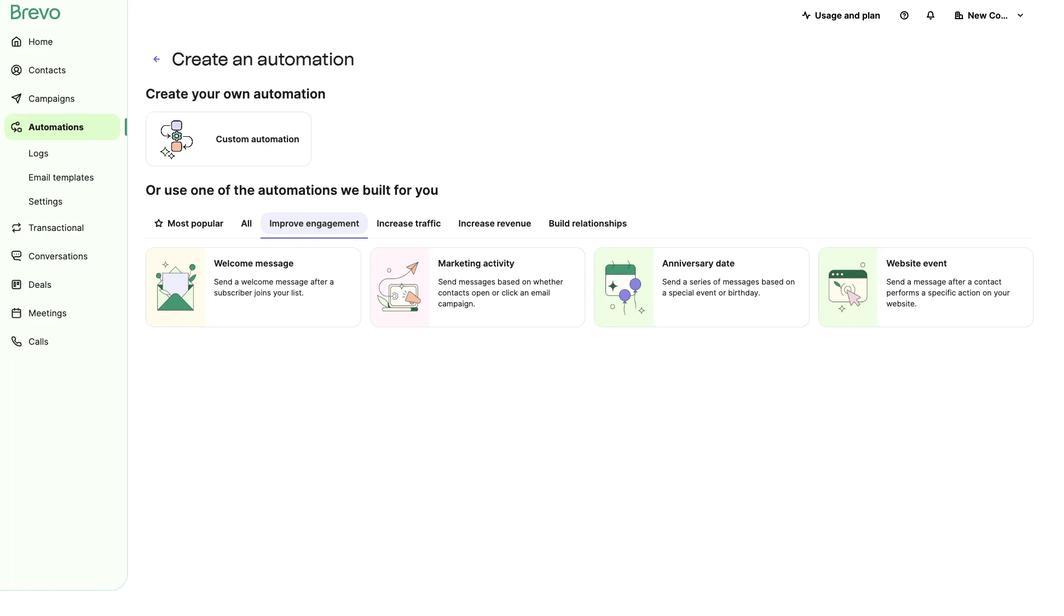 Task type: describe. For each thing, give the bounding box(es) containing it.
meetings
[[28, 308, 67, 319]]

improve
[[270, 218, 304, 229]]

usage and plan button
[[794, 4, 890, 26]]

templates
[[53, 172, 94, 183]]

dxrbf image
[[154, 219, 163, 228]]

message up send a welcome message after a subscriber joins your list.
[[255, 258, 294, 269]]

conversations link
[[4, 243, 121, 269]]

most popular
[[168, 218, 224, 229]]

0 vertical spatial automation
[[257, 49, 355, 70]]

message inside send a message after a contact performs a specific action on your website.
[[914, 277, 947, 286]]

website.
[[887, 299, 917, 308]]

increase for increase revenue
[[459, 218, 495, 229]]

1 horizontal spatial event
[[924, 258, 947, 269]]

contacts
[[438, 288, 470, 297]]

deals
[[28, 279, 51, 290]]

based inside send messages based on whether contacts open or click an email campaign.
[[498, 277, 520, 286]]

plan
[[863, 10, 881, 21]]

subscriber
[[214, 288, 252, 297]]

email
[[531, 288, 550, 297]]

transactional
[[28, 222, 84, 233]]

list.
[[291, 288, 304, 297]]

marketing
[[438, 258, 481, 269]]

create an automation
[[172, 49, 355, 70]]

campaigns
[[28, 93, 75, 104]]

most
[[168, 218, 189, 229]]

new
[[968, 10, 987, 21]]

logs link
[[4, 142, 121, 164]]

build
[[549, 218, 570, 229]]

automations link
[[4, 114, 121, 140]]

improve engagement link
[[261, 213, 368, 239]]

revenue
[[497, 218, 532, 229]]

event inside send a series of messages based on a special event or birthday.
[[697, 288, 717, 297]]

new company button
[[946, 4, 1034, 26]]

email templates link
[[4, 167, 121, 188]]

home link
[[4, 28, 121, 55]]

build relationships
[[549, 218, 627, 229]]

contacts link
[[4, 57, 121, 83]]

marketing activity
[[438, 258, 515, 269]]

meetings link
[[4, 300, 121, 326]]

welcome message
[[214, 258, 294, 269]]

or
[[146, 182, 161, 198]]

special
[[669, 288, 694, 297]]

calls link
[[4, 329, 121, 355]]

performs
[[887, 288, 920, 297]]

build relationships link
[[540, 213, 636, 238]]

send messages based on whether contacts open or click an email campaign.
[[438, 277, 563, 308]]

engagement
[[306, 218, 359, 229]]

email
[[28, 172, 50, 183]]

on inside send messages based on whether contacts open or click an email campaign.
[[522, 277, 531, 286]]

all
[[241, 218, 252, 229]]

company
[[990, 10, 1030, 21]]

of for the
[[218, 182, 231, 198]]

logs
[[28, 148, 49, 159]]

based inside send a series of messages based on a special event or birthday.
[[762, 277, 784, 286]]

create your own automation
[[146, 86, 326, 102]]

send for marketing activity
[[438, 277, 457, 286]]

custom
[[216, 134, 249, 145]]

settings
[[28, 196, 63, 207]]

you
[[415, 182, 439, 198]]

own
[[223, 86, 250, 102]]

increase for increase traffic
[[377, 218, 413, 229]]

built
[[363, 182, 391, 198]]

one
[[191, 182, 214, 198]]

contacts
[[28, 65, 66, 76]]

settings link
[[4, 191, 121, 213]]

open
[[472, 288, 490, 297]]

the
[[234, 182, 255, 198]]

popular
[[191, 218, 224, 229]]

for
[[394, 182, 412, 198]]

all link
[[232, 213, 261, 238]]

series
[[690, 277, 711, 286]]

and
[[845, 10, 860, 21]]

increase traffic link
[[368, 213, 450, 238]]

send a series of messages based on a special event or birthday.
[[663, 277, 795, 297]]

transactional link
[[4, 215, 121, 241]]



Task type: locate. For each thing, give the bounding box(es) containing it.
of right the series
[[714, 277, 721, 286]]

send up performs at the right of page
[[887, 277, 905, 286]]

based
[[498, 277, 520, 286], [762, 277, 784, 286]]

most popular link
[[146, 213, 232, 238]]

messages inside send messages based on whether contacts open or click an email campaign.
[[459, 277, 496, 286]]

send a welcome message after a subscriber joins your list.
[[214, 277, 334, 297]]

an right click in the left of the page
[[520, 288, 529, 297]]

usage and plan
[[815, 10, 881, 21]]

3 send from the left
[[663, 277, 681, 286]]

event up specific
[[924, 258, 947, 269]]

date
[[716, 258, 735, 269]]

1 horizontal spatial increase
[[459, 218, 495, 229]]

increase traffic
[[377, 218, 441, 229]]

increase left revenue
[[459, 218, 495, 229]]

traffic
[[416, 218, 441, 229]]

increase revenue link
[[450, 213, 540, 238]]

automation inside button
[[251, 134, 299, 145]]

an
[[232, 49, 253, 70], [520, 288, 529, 297]]

send inside send a welcome message after a subscriber joins your list.
[[214, 277, 233, 286]]

welcome
[[214, 258, 253, 269]]

1 horizontal spatial your
[[273, 288, 289, 297]]

or use one of the automations we built for you
[[146, 182, 439, 198]]

1 horizontal spatial on
[[786, 277, 795, 286]]

action
[[959, 288, 981, 297]]

0 vertical spatial an
[[232, 49, 253, 70]]

on
[[522, 277, 531, 286], [786, 277, 795, 286], [983, 288, 992, 297]]

2 after from the left
[[949, 277, 966, 286]]

or left click in the left of the page
[[492, 288, 500, 297]]

0 horizontal spatial on
[[522, 277, 531, 286]]

anniversary
[[663, 258, 714, 269]]

1 after from the left
[[310, 277, 328, 286]]

1 horizontal spatial messages
[[723, 277, 760, 286]]

tab list
[[146, 213, 1034, 239]]

send for website event
[[887, 277, 905, 286]]

send inside send a series of messages based on a special event or birthday.
[[663, 277, 681, 286]]

or
[[492, 288, 500, 297], [719, 288, 726, 297]]

usage
[[815, 10, 842, 21]]

your down contact
[[994, 288, 1010, 297]]

your left list.
[[273, 288, 289, 297]]

0 vertical spatial create
[[172, 49, 228, 70]]

anniversary date
[[663, 258, 735, 269]]

send inside send a message after a contact performs a specific action on your website.
[[887, 277, 905, 286]]

automations
[[258, 182, 338, 198]]

1 increase from the left
[[377, 218, 413, 229]]

welcome
[[241, 277, 274, 286]]

specific
[[928, 288, 957, 297]]

0 horizontal spatial your
[[192, 86, 220, 102]]

your inside send a welcome message after a subscriber joins your list.
[[273, 288, 289, 297]]

calls
[[28, 336, 49, 347]]

messages inside send a series of messages based on a special event or birthday.
[[723, 277, 760, 286]]

joins
[[254, 288, 271, 297]]

after inside send a message after a contact performs a specific action on your website.
[[949, 277, 966, 286]]

new company
[[968, 10, 1030, 21]]

1 or from the left
[[492, 288, 500, 297]]

1 horizontal spatial an
[[520, 288, 529, 297]]

1 horizontal spatial or
[[719, 288, 726, 297]]

custom automation button
[[146, 110, 312, 168]]

4 send from the left
[[887, 277, 905, 286]]

message inside send a welcome message after a subscriber joins your list.
[[276, 277, 308, 286]]

send for anniversary date
[[663, 277, 681, 286]]

messages up birthday.
[[723, 277, 760, 286]]

deals link
[[4, 272, 121, 298]]

2 or from the left
[[719, 288, 726, 297]]

0 horizontal spatial an
[[232, 49, 253, 70]]

improve engagement
[[270, 218, 359, 229]]

contact
[[975, 277, 1002, 286]]

conversations
[[28, 251, 88, 262]]

birthday.
[[729, 288, 761, 297]]

send up 'subscriber'
[[214, 277, 233, 286]]

2 based from the left
[[762, 277, 784, 286]]

send up special
[[663, 277, 681, 286]]

2 horizontal spatial on
[[983, 288, 992, 297]]

0 horizontal spatial of
[[218, 182, 231, 198]]

1 messages from the left
[[459, 277, 496, 286]]

0 horizontal spatial increase
[[377, 218, 413, 229]]

messages
[[459, 277, 496, 286], [723, 277, 760, 286]]

create for create your own automation
[[146, 86, 188, 102]]

website event
[[887, 258, 947, 269]]

campaign.
[[438, 299, 476, 308]]

a
[[235, 277, 239, 286], [330, 277, 334, 286], [683, 277, 688, 286], [908, 277, 912, 286], [968, 277, 973, 286], [663, 288, 667, 297], [922, 288, 926, 297]]

event down the series
[[697, 288, 717, 297]]

activity
[[483, 258, 515, 269]]

an up own
[[232, 49, 253, 70]]

0 horizontal spatial event
[[697, 288, 717, 297]]

1 horizontal spatial of
[[714, 277, 721, 286]]

campaigns link
[[4, 85, 121, 112]]

1 vertical spatial create
[[146, 86, 188, 102]]

after
[[310, 277, 328, 286], [949, 277, 966, 286]]

1 horizontal spatial based
[[762, 277, 784, 286]]

website
[[887, 258, 921, 269]]

use
[[164, 182, 187, 198]]

event
[[924, 258, 947, 269], [697, 288, 717, 297]]

your
[[192, 86, 220, 102], [273, 288, 289, 297], [994, 288, 1010, 297]]

of left the
[[218, 182, 231, 198]]

messages up open
[[459, 277, 496, 286]]

create
[[172, 49, 228, 70], [146, 86, 188, 102]]

tab list containing most popular
[[146, 213, 1034, 239]]

of inside send a series of messages based on a special event or birthday.
[[714, 277, 721, 286]]

after inside send a welcome message after a subscriber joins your list.
[[310, 277, 328, 286]]

your inside send a message after a contact performs a specific action on your website.
[[994, 288, 1010, 297]]

whether
[[534, 277, 563, 286]]

on inside send a message after a contact performs a specific action on your website.
[[983, 288, 992, 297]]

automations
[[28, 122, 84, 133]]

2 vertical spatial automation
[[251, 134, 299, 145]]

relationships
[[572, 218, 627, 229]]

2 increase from the left
[[459, 218, 495, 229]]

1 based from the left
[[498, 277, 520, 286]]

send a message after a contact performs a specific action on your website.
[[887, 277, 1010, 308]]

2 messages from the left
[[723, 277, 760, 286]]

an inside send messages based on whether contacts open or click an email campaign.
[[520, 288, 529, 297]]

0 horizontal spatial after
[[310, 277, 328, 286]]

0 vertical spatial of
[[218, 182, 231, 198]]

of
[[218, 182, 231, 198], [714, 277, 721, 286]]

send up "contacts"
[[438, 277, 457, 286]]

or inside send messages based on whether contacts open or click an email campaign.
[[492, 288, 500, 297]]

increase revenue
[[459, 218, 532, 229]]

0 horizontal spatial or
[[492, 288, 500, 297]]

1 horizontal spatial after
[[949, 277, 966, 286]]

1 vertical spatial event
[[697, 288, 717, 297]]

increase left traffic
[[377, 218, 413, 229]]

1 vertical spatial automation
[[254, 86, 326, 102]]

home
[[28, 36, 53, 47]]

or inside send a series of messages based on a special event or birthday.
[[719, 288, 726, 297]]

of for messages
[[714, 277, 721, 286]]

custom automation
[[216, 134, 299, 145]]

2 horizontal spatial your
[[994, 288, 1010, 297]]

create for create an automation
[[172, 49, 228, 70]]

your left own
[[192, 86, 220, 102]]

0 horizontal spatial messages
[[459, 277, 496, 286]]

1 vertical spatial of
[[714, 277, 721, 286]]

0 horizontal spatial based
[[498, 277, 520, 286]]

automation
[[257, 49, 355, 70], [254, 86, 326, 102], [251, 134, 299, 145]]

message up list.
[[276, 277, 308, 286]]

1 vertical spatial an
[[520, 288, 529, 297]]

1 send from the left
[[214, 277, 233, 286]]

message up specific
[[914, 277, 947, 286]]

0 vertical spatial event
[[924, 258, 947, 269]]

we
[[341, 182, 359, 198]]

on inside send a series of messages based on a special event or birthday.
[[786, 277, 795, 286]]

send for welcome message
[[214, 277, 233, 286]]

or left birthday.
[[719, 288, 726, 297]]

click
[[502, 288, 518, 297]]

2 send from the left
[[438, 277, 457, 286]]

send inside send messages based on whether contacts open or click an email campaign.
[[438, 277, 457, 286]]



Task type: vqa. For each thing, say whether or not it's contained in the screenshot.
Or
yes



